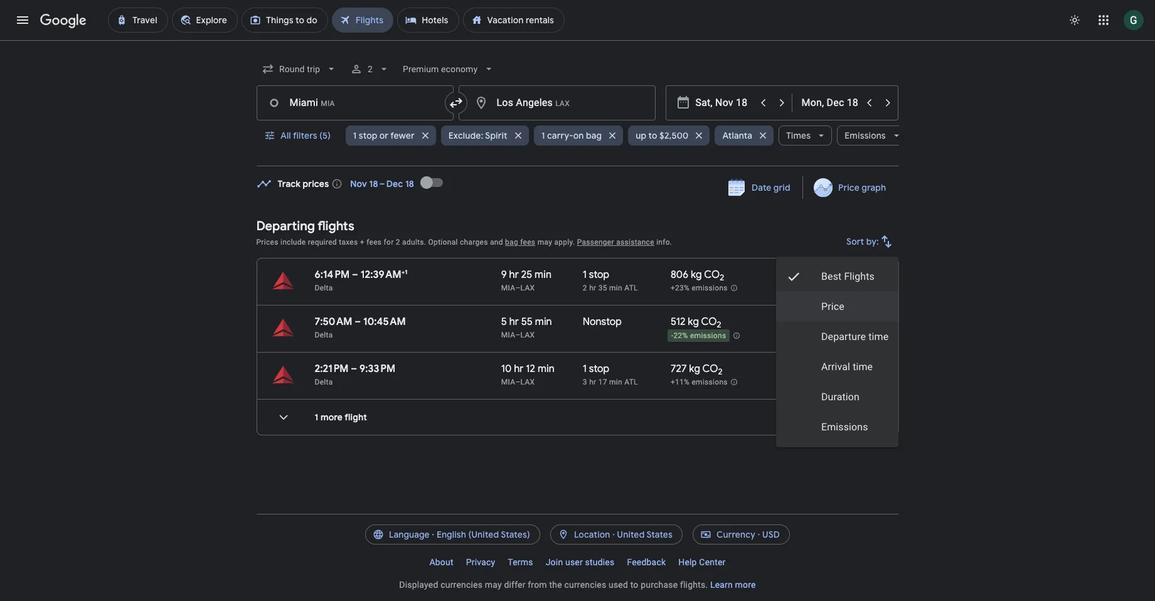 Task type: describe. For each thing, give the bounding box(es) containing it.
1 carry-on bag
[[542, 130, 602, 141]]

– inside '10 hr 12 min mia – lax'
[[516, 378, 521, 387]]

price graph button
[[806, 176, 897, 199]]

duration
[[822, 391, 860, 403]]

location
[[574, 529, 610, 540]]

track
[[278, 178, 301, 190]]

Departure time: 7:50 AM. text field
[[315, 316, 352, 328]]

17
[[599, 378, 607, 387]]

los angeles
[[497, 97, 553, 109]]

best flights
[[822, 271, 875, 282]]

privacy
[[466, 557, 495, 567]]

+ inside "6:14 pm – 12:39 am + 1"
[[402, 268, 405, 276]]

1 for 1 stop or fewer
[[353, 130, 357, 141]]

2 inside 'popup button'
[[368, 64, 373, 74]]

2135 US dollars text field
[[819, 363, 848, 375]]

all
[[280, 130, 291, 141]]

prices
[[303, 178, 329, 190]]

2 inside 806 kg co 2
[[720, 273, 725, 283]]

total duration 5 hr 55 min. element
[[501, 316, 583, 330]]

sort by:
[[847, 236, 879, 247]]

9:33 pm
[[360, 363, 396, 375]]

min for 9 hr 25 min
[[535, 269, 552, 281]]

(5)
[[319, 130, 331, 141]]

1 more flight image
[[268, 402, 298, 432]]

10 hr 12 min mia – lax
[[501, 363, 555, 387]]

layover (1 of 1) is a 2 hr 35 min layover at hartsfield-jackson atlanta international airport in atlanta. element
[[583, 283, 665, 293]]

Departure time: 6:14 PM. text field
[[315, 269, 350, 281]]

512 kg co 2
[[671, 316, 722, 330]]

lax for 25
[[521, 284, 535, 293]]

by:
[[866, 236, 879, 247]]

$2,135
[[819, 363, 848, 375]]

Arrival time: 12:39 AM on  Sunday, November 19. text field
[[361, 268, 408, 281]]

trip for $1,696
[[837, 331, 848, 340]]

1 stop 3 hr 17 min atl
[[583, 363, 638, 387]]

arrival time
[[822, 361, 873, 373]]

stop inside popup button
[[359, 130, 378, 141]]

delta for 7:50 am
[[315, 331, 333, 340]]

the
[[550, 580, 562, 590]]

price for price graph
[[839, 182, 860, 193]]

9
[[501, 269, 507, 281]]

displayed currencies may differ from the currencies used to purchase flights. learn more
[[399, 580, 756, 590]]

stop for 10 hr 12 min
[[589, 363, 610, 375]]

18 – dec
[[369, 178, 403, 190]]

25
[[521, 269, 532, 281]]

18
[[405, 178, 414, 190]]

prices include required taxes + fees for 2 adults. optional charges and bag fees may apply. passenger assistance
[[256, 238, 655, 247]]

terms link
[[502, 552, 540, 572]]

help center
[[679, 557, 726, 567]]

none search field containing los angeles
[[256, 54, 908, 166]]

time for arrival time
[[853, 361, 873, 373]]

2 fees from the left
[[521, 238, 536, 247]]

2 inside 1 stop 2 hr 35 min atl
[[583, 284, 587, 293]]

– inside 9 hr 25 min mia – lax
[[516, 284, 521, 293]]

1 stop 2 hr 35 min atl
[[583, 269, 638, 293]]

atlanta
[[723, 130, 753, 141]]

apply.
[[555, 238, 575, 247]]

departing flights
[[256, 218, 354, 234]]

hr inside the 1 stop 3 hr 17 min atl
[[590, 378, 597, 387]]

states)
[[501, 529, 530, 540]]

emissions inside select your sort order. menu
[[822, 421, 869, 433]]

on
[[574, 130, 584, 141]]

all filters (5) button
[[256, 121, 341, 151]]

2 currencies from the left
[[565, 580, 607, 590]]

up
[[636, 130, 647, 141]]

flights
[[318, 218, 354, 234]]

co for 806
[[704, 269, 720, 281]]

leaves miami international airport at 7:50 am on saturday, november 18 and arrives at los angeles international airport at 10:45 am on saturday, november 18. element
[[315, 316, 406, 328]]

1 stop flight. element for 10 hr 12 min
[[583, 363, 610, 377]]

help
[[679, 557, 697, 567]]

atlanta button
[[715, 121, 774, 151]]

date
[[752, 182, 772, 193]]

terms
[[508, 557, 533, 567]]

5
[[501, 316, 507, 328]]

35
[[599, 284, 607, 293]]

727
[[671, 363, 687, 375]]

taxes
[[339, 238, 358, 247]]

up to $2,500
[[636, 130, 689, 141]]

user
[[566, 557, 583, 567]]

round for $1,695
[[814, 284, 834, 293]]

date grid
[[752, 182, 790, 193]]

adults.
[[402, 238, 426, 247]]

stop for 9 hr 25 min
[[589, 269, 610, 281]]

55
[[521, 316, 533, 328]]

emissions inside popup button
[[845, 130, 886, 141]]

5 hr 55 min mia – lax
[[501, 316, 552, 340]]

emissions button
[[838, 121, 908, 151]]

date grid button
[[719, 176, 801, 199]]

$1,696 round trip
[[814, 316, 848, 340]]

1 vertical spatial may
[[485, 580, 502, 590]]

2 button
[[345, 54, 395, 84]]

leaves miami international airport at 2:21 pm on saturday, november 18 and arrives at los angeles international airport at 9:33 pm on saturday, november 18. element
[[315, 363, 396, 375]]

nov
[[350, 178, 367, 190]]

and
[[490, 238, 503, 247]]

min inside the 1 stop 3 hr 17 min atl
[[610, 378, 623, 387]]

2 inside 512 kg co 2
[[717, 320, 722, 330]]

hr inside 1 stop 2 hr 35 min atl
[[590, 284, 597, 293]]

kg for 727
[[689, 363, 701, 375]]

(united
[[469, 529, 499, 540]]

language
[[389, 529, 430, 540]]

graph
[[862, 182, 887, 193]]

times button
[[779, 121, 833, 151]]

fewer
[[391, 130, 415, 141]]

lax for 12
[[521, 378, 535, 387]]

grid
[[774, 182, 790, 193]]

states
[[647, 529, 673, 540]]

1 horizontal spatial more
[[735, 580, 756, 590]]

about link
[[423, 552, 460, 572]]

up to $2,500 button
[[628, 121, 710, 151]]

1 for 1 carry-on bag
[[542, 130, 545, 141]]

assistance
[[617, 238, 655, 247]]

to inside up to $2,500 popup button
[[649, 130, 658, 141]]

join user studies link
[[540, 552, 621, 572]]

– inside 2:21 pm – 9:33 pm delta
[[351, 363, 357, 375]]

mia for 9
[[501, 284, 516, 293]]

bag inside departing flights main content
[[505, 238, 518, 247]]

mia for 5
[[501, 331, 516, 340]]

learn more link
[[711, 580, 756, 590]]

feedback
[[627, 557, 666, 567]]

change appearance image
[[1060, 5, 1090, 35]]

sort
[[847, 236, 864, 247]]

-
[[672, 332, 674, 340]]

center
[[699, 557, 726, 567]]

sort by: button
[[842, 227, 899, 257]]



Task type: vqa. For each thing, say whether or not it's contained in the screenshot.
2 popup button
yes



Task type: locate. For each thing, give the bounding box(es) containing it.
min right 35
[[610, 284, 623, 293]]

lax inside '10 hr 12 min mia – lax'
[[521, 378, 535, 387]]

2 vertical spatial stop
[[589, 363, 610, 375]]

1695 US dollars text field
[[818, 269, 848, 281]]

– down total duration 5 hr 55 min. element
[[516, 331, 521, 340]]

mia
[[501, 284, 516, 293], [501, 331, 516, 340], [501, 378, 516, 387]]

3
[[583, 378, 587, 387]]

min right 12
[[538, 363, 555, 375]]

lax
[[521, 284, 535, 293], [521, 331, 535, 340], [521, 378, 535, 387]]

emissions down duration
[[822, 421, 869, 433]]

emissions down 512 kg co 2
[[690, 332, 727, 340]]

1 atl from the top
[[625, 284, 638, 293]]

1 vertical spatial mia
[[501, 331, 516, 340]]

angeles
[[516, 97, 553, 109]]

0 vertical spatial kg
[[691, 269, 702, 281]]

stop up 35
[[589, 269, 610, 281]]

min for 10 hr 12 min
[[538, 363, 555, 375]]

help center link
[[672, 552, 732, 572]]

3 delta from the top
[[315, 378, 333, 387]]

1 vertical spatial price
[[822, 301, 845, 313]]

2 vertical spatial emissions
[[692, 378, 728, 387]]

1 vertical spatial kg
[[688, 316, 699, 328]]

min right '25'
[[535, 269, 552, 281]]

2 vertical spatial kg
[[689, 363, 701, 375]]

1 vertical spatial time
[[853, 361, 873, 373]]

1 down passenger
[[583, 269, 587, 281]]

1 trip from the top
[[837, 284, 848, 293]]

1 horizontal spatial currencies
[[565, 580, 607, 590]]

10:45 am
[[363, 316, 406, 328]]

1 horizontal spatial +
[[402, 268, 405, 276]]

1 vertical spatial atl
[[625, 378, 638, 387]]

delta down 7:50 am text field
[[315, 331, 333, 340]]

may left differ
[[485, 580, 502, 590]]

lax down 55
[[521, 331, 535, 340]]

lax for 55
[[521, 331, 535, 340]]

None search field
[[256, 54, 908, 166]]

price left graph
[[839, 182, 860, 193]]

united
[[617, 529, 645, 540]]

fees left for
[[367, 238, 382, 247]]

– inside 5 hr 55 min mia – lax
[[516, 331, 521, 340]]

Arrival time: 10:45 AM. text field
[[363, 316, 406, 328]]

min
[[535, 269, 552, 281], [610, 284, 623, 293], [535, 316, 552, 328], [538, 363, 555, 375], [610, 378, 623, 387]]

stop inside the 1 stop 3 hr 17 min atl
[[589, 363, 610, 375]]

min for 5 hr 55 min
[[535, 316, 552, 328]]

currencies down join user studies link
[[565, 580, 607, 590]]

trip down 'best flights' on the top of page
[[837, 284, 848, 293]]

2 atl from the top
[[625, 378, 638, 387]]

learn
[[711, 580, 733, 590]]

1 horizontal spatial to
[[649, 130, 658, 141]]

carry-
[[547, 130, 574, 141]]

$2,500
[[660, 130, 689, 141]]

min right 55
[[535, 316, 552, 328]]

mia inside 9 hr 25 min mia – lax
[[501, 284, 516, 293]]

0 horizontal spatial currencies
[[441, 580, 483, 590]]

required
[[308, 238, 337, 247]]

hr left 35
[[590, 284, 597, 293]]

0 vertical spatial stop
[[359, 130, 378, 141]]

more inside departing flights main content
[[321, 412, 343, 423]]

1 vertical spatial more
[[735, 580, 756, 590]]

exclude: spirit
[[449, 130, 508, 141]]

hr left 12
[[514, 363, 524, 375]]

from
[[528, 580, 547, 590]]

806
[[671, 269, 689, 281]]

1 vertical spatial lax
[[521, 331, 535, 340]]

1 inside popup button
[[542, 130, 545, 141]]

0 vertical spatial mia
[[501, 284, 516, 293]]

12:39 am
[[361, 269, 402, 281]]

mia down 5 on the bottom left of page
[[501, 331, 516, 340]]

0 vertical spatial trip
[[837, 284, 848, 293]]

6:14 pm – 12:39 am + 1
[[315, 268, 408, 281]]

spirit
[[485, 130, 508, 141]]

1 vertical spatial to
[[631, 580, 639, 590]]

co inside 512 kg co 2
[[701, 316, 717, 328]]

departing flights main content
[[256, 168, 899, 448]]

united states
[[617, 529, 673, 540]]

stop up 17
[[589, 363, 610, 375]]

feedback link
[[621, 552, 672, 572]]

total duration 9 hr 25 min. element
[[501, 269, 583, 283]]

time right arrival
[[853, 361, 873, 373]]

$1,695 round trip
[[814, 269, 848, 293]]

round inside $1,695 round trip
[[814, 284, 834, 293]]

2 mia from the top
[[501, 331, 516, 340]]

kg up +23% emissions
[[691, 269, 702, 281]]

lax inside 5 hr 55 min mia – lax
[[521, 331, 535, 340]]

total duration 10 hr 12 min. element
[[501, 363, 583, 377]]

1 vertical spatial delta
[[315, 331, 333, 340]]

Departure time: 2:21 PM. text field
[[315, 363, 349, 375]]

1 round from the top
[[814, 284, 834, 293]]

3 lax from the top
[[521, 378, 535, 387]]

leaves miami international airport at 6:14 pm on saturday, november 18 and arrives at los angeles international airport at 12:39 am on sunday, november 19. element
[[315, 268, 408, 281]]

0 horizontal spatial may
[[485, 580, 502, 590]]

1 vertical spatial emissions
[[690, 332, 727, 340]]

2 1 stop flight. element from the top
[[583, 363, 610, 377]]

more right learn
[[735, 580, 756, 590]]

1 fees from the left
[[367, 238, 382, 247]]

english (united states)
[[437, 529, 530, 540]]

atl for 727
[[625, 378, 638, 387]]

– inside "7:50 am – 10:45 am delta"
[[355, 316, 361, 328]]

time right departure
[[869, 331, 889, 343]]

used
[[609, 580, 628, 590]]

1 mia from the top
[[501, 284, 516, 293]]

arrival
[[822, 361, 851, 373]]

2 lax from the top
[[521, 331, 535, 340]]

min inside '10 hr 12 min mia – lax'
[[538, 363, 555, 375]]

0 vertical spatial price
[[839, 182, 860, 193]]

may left apply.
[[538, 238, 553, 247]]

select your sort order. menu
[[777, 257, 899, 448]]

stop
[[359, 130, 378, 141], [589, 269, 610, 281], [589, 363, 610, 375]]

2 vertical spatial lax
[[521, 378, 535, 387]]

price for price
[[822, 301, 845, 313]]

round inside $1,696 round trip
[[814, 331, 834, 340]]

emissions
[[845, 130, 886, 141], [822, 421, 869, 433]]

Departure text field
[[696, 86, 754, 120]]

co for 727
[[703, 363, 718, 375]]

1 stop or fewer
[[353, 130, 415, 141]]

co for 512
[[701, 316, 717, 328]]

2:21 pm – 9:33 pm delta
[[315, 363, 396, 387]]

1 vertical spatial 1 stop flight. element
[[583, 363, 610, 377]]

2 round from the top
[[814, 331, 834, 340]]

exclude:
[[449, 130, 483, 141]]

Los Angeles text field
[[459, 85, 656, 121]]

hr inside 9 hr 25 min mia – lax
[[509, 269, 519, 281]]

– down "total duration 9 hr 25 min." element at top
[[516, 284, 521, 293]]

round for $1,696
[[814, 331, 834, 340]]

hr inside '10 hr 12 min mia – lax'
[[514, 363, 524, 375]]

bag right and
[[505, 238, 518, 247]]

hr inside 5 hr 55 min mia – lax
[[510, 316, 519, 328]]

None text field
[[256, 85, 454, 121]]

round down 'best'
[[814, 284, 834, 293]]

atl inside 1 stop 2 hr 35 min atl
[[625, 284, 638, 293]]

los
[[497, 97, 514, 109]]

trip down the $1,696 text field
[[837, 331, 848, 340]]

1 vertical spatial co
[[701, 316, 717, 328]]

learn more about tracked prices image
[[332, 178, 343, 190]]

kg
[[691, 269, 702, 281], [688, 316, 699, 328], [689, 363, 701, 375]]

delta for 2:21 pm
[[315, 378, 333, 387]]

1 currencies from the left
[[441, 580, 483, 590]]

co inside 806 kg co 2
[[704, 269, 720, 281]]

1 delta from the top
[[315, 284, 333, 293]]

2 vertical spatial co
[[703, 363, 718, 375]]

1 lax from the top
[[521, 284, 535, 293]]

-22% emissions
[[672, 332, 727, 340]]

0 horizontal spatial fees
[[367, 238, 382, 247]]

2
[[368, 64, 373, 74], [396, 238, 400, 247], [720, 273, 725, 283], [583, 284, 587, 293], [717, 320, 722, 330], [718, 367, 723, 377]]

0 vertical spatial round
[[814, 284, 834, 293]]

mia down 9
[[501, 284, 516, 293]]

fees right and
[[521, 238, 536, 247]]

hr right 9
[[509, 269, 519, 281]]

10
[[501, 363, 512, 375]]

0 horizontal spatial to
[[631, 580, 639, 590]]

hr right 3
[[590, 378, 597, 387]]

–
[[352, 269, 358, 281], [516, 284, 521, 293], [355, 316, 361, 328], [516, 331, 521, 340], [351, 363, 357, 375], [516, 378, 521, 387]]

differ
[[504, 580, 526, 590]]

1 for 1 more flight
[[315, 412, 319, 423]]

min right 17
[[610, 378, 623, 387]]

1696 US dollars text field
[[819, 316, 848, 328]]

lax down '25'
[[521, 284, 535, 293]]

kg inside 806 kg co 2
[[691, 269, 702, 281]]

+11% emissions
[[671, 378, 728, 387]]

bag right on
[[586, 130, 602, 141]]

more
[[321, 412, 343, 423], [735, 580, 756, 590]]

1 horizontal spatial fees
[[521, 238, 536, 247]]

co inside 727 kg co 2
[[703, 363, 718, 375]]

1 left "or"
[[353, 130, 357, 141]]

1 for 1 stop 2 hr 35 min atl
[[583, 269, 587, 281]]

track prices
[[278, 178, 329, 190]]

emissions down return text field
[[845, 130, 886, 141]]

currency
[[717, 529, 756, 540]]

0 vertical spatial delta
[[315, 284, 333, 293]]

1 horizontal spatial may
[[538, 238, 553, 247]]

hr for 5 hr 55 min
[[510, 316, 519, 328]]

atl inside the 1 stop 3 hr 17 min atl
[[625, 378, 638, 387]]

9 hr 25 min mia – lax
[[501, 269, 552, 293]]

co up -22% emissions
[[701, 316, 717, 328]]

1 stop flight. element up 35
[[583, 269, 610, 283]]

filters
[[293, 130, 317, 141]]

1 right 12:39 am
[[405, 268, 408, 276]]

Arrival time: 9:33 PM. text field
[[360, 363, 396, 375]]

studies
[[585, 557, 615, 567]]

find the best price region
[[256, 168, 899, 209]]

2 trip from the top
[[837, 331, 848, 340]]

min inside 1 stop 2 hr 35 min atl
[[610, 284, 623, 293]]

0 vertical spatial emissions
[[845, 130, 886, 141]]

kg for 512
[[688, 316, 699, 328]]

2 vertical spatial mia
[[501, 378, 516, 387]]

0 vertical spatial more
[[321, 412, 343, 423]]

1 inside "6:14 pm – 12:39 am + 1"
[[405, 268, 408, 276]]

emissions for 727
[[692, 378, 728, 387]]

1 1 stop flight. element from the top
[[583, 269, 610, 283]]

time
[[869, 331, 889, 343], [853, 361, 873, 373]]

1 for 1 stop 3 hr 17 min atl
[[583, 363, 587, 375]]

0 vertical spatial atl
[[625, 284, 638, 293]]

delta inside 2:21 pm – 9:33 pm delta
[[315, 378, 333, 387]]

trip inside $1,695 round trip
[[837, 284, 848, 293]]

1 inside popup button
[[353, 130, 357, 141]]

hr for 10 hr 12 min
[[514, 363, 524, 375]]

flight
[[345, 412, 367, 423]]

– down total duration 10 hr 12 min. element
[[516, 378, 521, 387]]

kg up +11% emissions at the right bottom of the page
[[689, 363, 701, 375]]

atl right 35
[[625, 284, 638, 293]]

layover (1 of 1) is a 3 hr 17 min layover at hartsfield-jackson atlanta international airport in atlanta. element
[[583, 377, 665, 387]]

+ down adults.
[[402, 268, 405, 276]]

loading results progress bar
[[0, 40, 1156, 43]]

emissions for 806
[[692, 284, 728, 293]]

include
[[281, 238, 306, 247]]

mia inside 5 hr 55 min mia – lax
[[501, 331, 516, 340]]

7:50 am
[[315, 316, 352, 328]]

1 stop flight. element
[[583, 269, 610, 283], [583, 363, 610, 377]]

co up +11% emissions at the right bottom of the page
[[703, 363, 718, 375]]

emissions down 727 kg co 2
[[692, 378, 728, 387]]

hr
[[509, 269, 519, 281], [590, 284, 597, 293], [510, 316, 519, 328], [514, 363, 524, 375], [590, 378, 597, 387]]

0 horizontal spatial +
[[360, 238, 365, 247]]

1 horizontal spatial bag
[[586, 130, 602, 141]]

0 vertical spatial to
[[649, 130, 658, 141]]

best
[[822, 271, 842, 282]]

1 vertical spatial trip
[[837, 331, 848, 340]]

0 horizontal spatial bag
[[505, 238, 518, 247]]

price inside price graph button
[[839, 182, 860, 193]]

Return text field
[[802, 86, 860, 120]]

delta down "departure time: 2:21 pm." text box
[[315, 378, 333, 387]]

0 vertical spatial co
[[704, 269, 720, 281]]

all filters (5)
[[280, 130, 331, 141]]

about
[[430, 557, 454, 567]]

2 vertical spatial delta
[[315, 378, 333, 387]]

hr for 9 hr 25 min
[[509, 269, 519, 281]]

– right 2:21 pm on the left of page
[[351, 363, 357, 375]]

0 vertical spatial bag
[[586, 130, 602, 141]]

flights.
[[680, 580, 708, 590]]

main menu image
[[15, 13, 30, 28]]

bag inside popup button
[[586, 130, 602, 141]]

806 kg co 2
[[671, 269, 725, 283]]

+11%
[[671, 378, 690, 387]]

kg for 806
[[691, 269, 702, 281]]

to right up
[[649, 130, 658, 141]]

nonstop flight. element
[[583, 316, 622, 330]]

kg up -22% emissions
[[688, 316, 699, 328]]

0 horizontal spatial more
[[321, 412, 343, 423]]

min inside 9 hr 25 min mia – lax
[[535, 269, 552, 281]]

0 vertical spatial +
[[360, 238, 365, 247]]

kg inside 512 kg co 2
[[688, 316, 699, 328]]

delta inside "7:50 am – 10:45 am delta"
[[315, 331, 333, 340]]

best flights radio item
[[777, 262, 899, 292]]

mia inside '10 hr 12 min mia – lax'
[[501, 378, 516, 387]]

727 kg co 2
[[671, 363, 723, 377]]

usd
[[763, 529, 780, 540]]

trip for $1,695
[[837, 284, 848, 293]]

1 stop flight. element for 9 hr 25 min
[[583, 269, 610, 283]]

delta down 'departure time: 6:14 pm.' text box
[[315, 284, 333, 293]]

1 inside 1 stop 2 hr 35 min atl
[[583, 269, 587, 281]]

price up $1,696
[[822, 301, 845, 313]]

nonstop
[[583, 316, 622, 328]]

0 vertical spatial lax
[[521, 284, 535, 293]]

time for departure time
[[869, 331, 889, 343]]

1 up 3
[[583, 363, 587, 375]]

lax down 12
[[521, 378, 535, 387]]

round
[[814, 284, 834, 293], [814, 331, 834, 340]]

0 vertical spatial emissions
[[692, 284, 728, 293]]

1 stop flight. element up 17
[[583, 363, 610, 377]]

2 inside 727 kg co 2
[[718, 367, 723, 377]]

1 vertical spatial round
[[814, 331, 834, 340]]

stop inside 1 stop 2 hr 35 min atl
[[589, 269, 610, 281]]

$1,695
[[818, 269, 848, 281]]

price
[[839, 182, 860, 193], [822, 301, 845, 313]]

– right 'departure time: 6:14 pm.' text box
[[352, 269, 358, 281]]

1 vertical spatial stop
[[589, 269, 610, 281]]

kg inside 727 kg co 2
[[689, 363, 701, 375]]

+ right taxes
[[360, 238, 365, 247]]

2 delta from the top
[[315, 331, 333, 340]]

emissions down 806 kg co 2
[[692, 284, 728, 293]]

0 vertical spatial 1 stop flight. element
[[583, 269, 610, 283]]

atl right 17
[[625, 378, 638, 387]]

1 vertical spatial emissions
[[822, 421, 869, 433]]

privacy link
[[460, 552, 502, 572]]

lax inside 9 hr 25 min mia – lax
[[521, 284, 535, 293]]

stop left "or"
[[359, 130, 378, 141]]

swap origin and destination. image
[[449, 95, 464, 110]]

may inside departing flights main content
[[538, 238, 553, 247]]

3 mia from the top
[[501, 378, 516, 387]]

– inside "6:14 pm – 12:39 am + 1"
[[352, 269, 358, 281]]

mia for 10
[[501, 378, 516, 387]]

hr right 5 on the bottom left of page
[[510, 316, 519, 328]]

1 right 1 more flight image
[[315, 412, 319, 423]]

min inside 5 hr 55 min mia – lax
[[535, 316, 552, 328]]

0 vertical spatial may
[[538, 238, 553, 247]]

departure time
[[822, 331, 889, 343]]

1 vertical spatial bag
[[505, 238, 518, 247]]

price inside select your sort order. menu
[[822, 301, 845, 313]]

atl for 806
[[625, 284, 638, 293]]

mia down 10 at the left
[[501, 378, 516, 387]]

trip inside $1,696 round trip
[[837, 331, 848, 340]]

more left flight
[[321, 412, 343, 423]]

1 left carry-
[[542, 130, 545, 141]]

1 inside the 1 stop 3 hr 17 min atl
[[583, 363, 587, 375]]

0 vertical spatial time
[[869, 331, 889, 343]]

round down the $1,696 text field
[[814, 331, 834, 340]]

co up +23% emissions
[[704, 269, 720, 281]]

atl
[[625, 284, 638, 293], [625, 378, 638, 387]]

to right used
[[631, 580, 639, 590]]

+
[[360, 238, 365, 247], [402, 268, 405, 276]]

currencies down privacy in the bottom of the page
[[441, 580, 483, 590]]

– right 7:50 am text field
[[355, 316, 361, 328]]

None field
[[256, 58, 343, 80], [398, 58, 500, 80], [256, 58, 343, 80], [398, 58, 500, 80]]

1 vertical spatial +
[[402, 268, 405, 276]]



